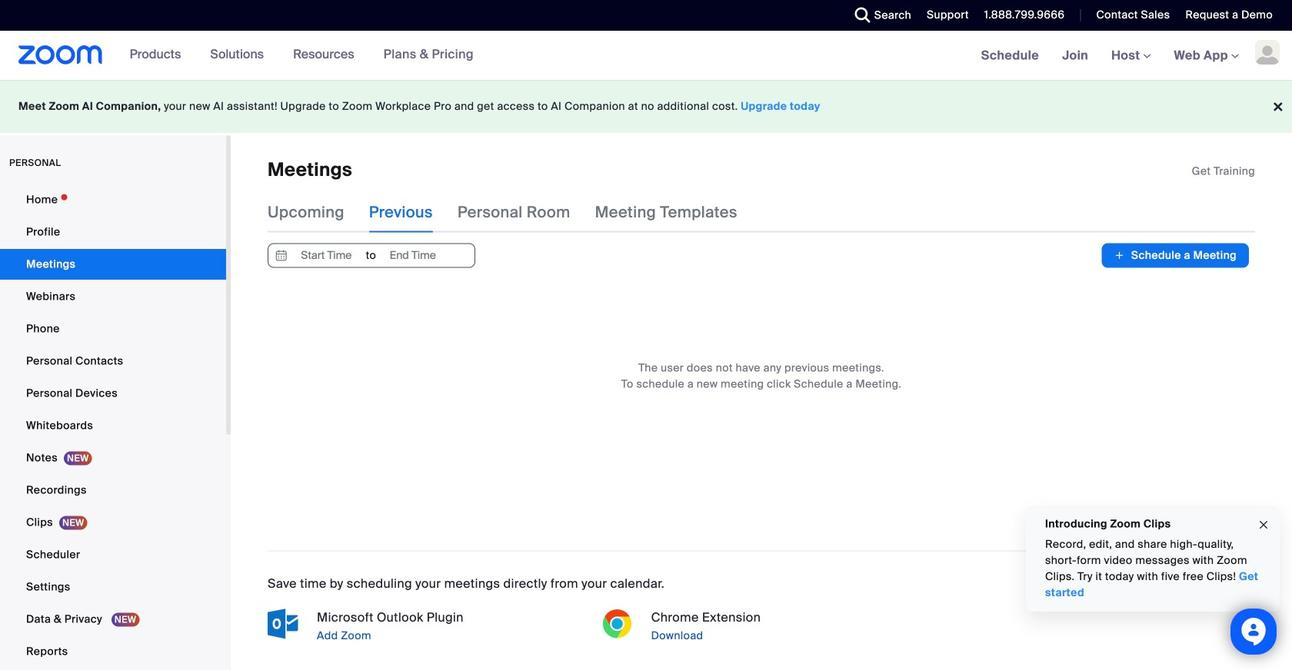 Task type: describe. For each thing, give the bounding box(es) containing it.
tabs of meeting tab list
[[268, 193, 762, 233]]

profile picture image
[[1255, 40, 1280, 65]]

close image
[[1258, 517, 1270, 534]]

add image
[[1114, 248, 1125, 263]]

date image
[[272, 244, 291, 267]]

zoom logo image
[[18, 45, 103, 65]]



Task type: vqa. For each thing, say whether or not it's contained in the screenshot.
report image
no



Task type: locate. For each thing, give the bounding box(es) containing it.
personal menu menu
[[0, 185, 226, 669]]

Date Range Picker Start field
[[291, 244, 362, 267]]

banner
[[0, 31, 1292, 81]]

meetings navigation
[[970, 31, 1292, 81]]

application
[[1192, 164, 1255, 179]]

footer
[[0, 80, 1292, 133]]

product information navigation
[[103, 31, 485, 80]]

Date Range Picker End field
[[377, 244, 449, 267]]



